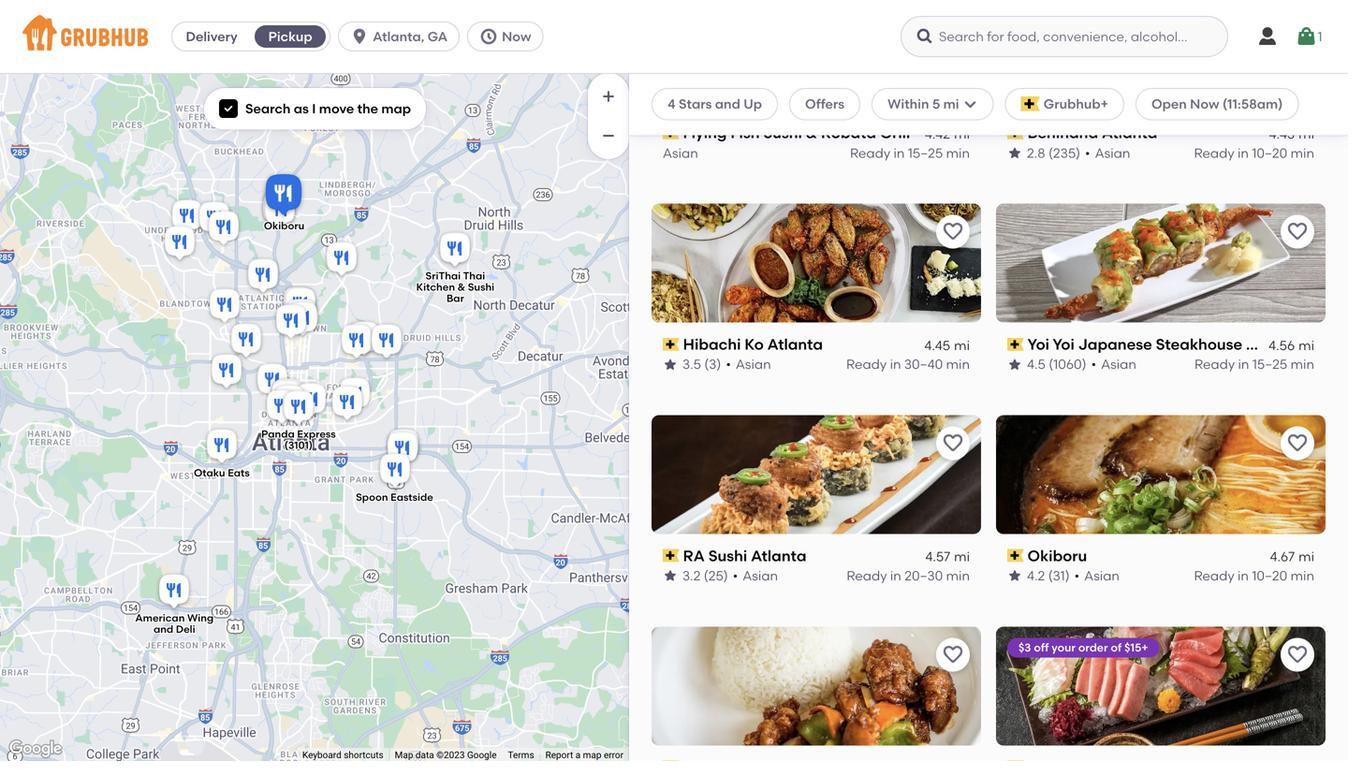 Task type: locate. For each thing, give the bounding box(es) containing it.
sushi right fish
[[764, 124, 803, 142]]

15–25 down 4.56
[[1253, 357, 1288, 372]]

yoi yoi japanese steakhouse & sushi
[[1028, 335, 1301, 354]]

svg image right the ga
[[480, 27, 498, 46]]

1 horizontal spatial svg image
[[480, 27, 498, 46]]

map region
[[0, 43, 805, 761]]

2 horizontal spatial svg image
[[916, 27, 935, 46]]

2 save this restaurant image from the top
[[1287, 221, 1309, 243]]

mi right 4.57
[[955, 549, 970, 565]]

shortcuts
[[344, 750, 384, 761]]

american
[[135, 612, 185, 625]]

robata
[[821, 124, 877, 142]]

15–25 down 4.42
[[908, 145, 943, 161]]

anh's kitchen downtown image
[[292, 381, 330, 422]]

pickup
[[268, 29, 312, 44]]

i
[[312, 101, 316, 117]]

okiboru up (31)
[[1028, 547, 1088, 565]]

1 vertical spatial &
[[458, 281, 466, 294]]

sushi inside srithai thai kitchen & sushi bar
[[468, 281, 495, 294]]

4.56 mi
[[1269, 337, 1315, 353]]

asian down 'ra sushi atlanta'
[[743, 568, 778, 584]]

min down 4.67 mi
[[1291, 568, 1315, 584]]

& inside srithai thai kitchen & sushi bar
[[458, 281, 466, 294]]

0 vertical spatial map
[[382, 101, 411, 117]]

1 save this restaurant image from the top
[[1287, 9, 1309, 32]]

min down the 4.57 mi
[[947, 568, 970, 584]]

and
[[715, 96, 741, 112], [154, 623, 173, 636]]

yoi yoi japanese steakhouse & sushi logo image
[[997, 204, 1326, 323]]

(3101)
[[284, 439, 313, 452]]

atlanta for hibachi ko atlanta
[[768, 335, 823, 354]]

svg image
[[1257, 25, 1279, 48], [1296, 25, 1318, 48], [350, 27, 369, 46], [963, 97, 978, 112]]

map right the
[[382, 101, 411, 117]]

ready in 15–25 min for sushi
[[1195, 357, 1315, 372]]

asian right (31)
[[1085, 568, 1120, 584]]

ready for okiboru
[[1195, 568, 1235, 584]]

asian
[[663, 145, 698, 161], [1095, 145, 1131, 161], [736, 357, 771, 372], [1102, 357, 1137, 372], [743, 568, 778, 584], [1085, 568, 1120, 584]]

0 horizontal spatial &
[[458, 281, 466, 294]]

0 vertical spatial now
[[502, 29, 531, 44]]

• asian down benihana atlanta
[[1086, 145, 1131, 161]]

asian down hibachi ko atlanta at the right of the page
[[736, 357, 771, 372]]

star icon image for yoi
[[1008, 357, 1023, 372]]

yoi
[[1028, 335, 1050, 354], [1053, 335, 1075, 354]]

$3 off your order of $15+
[[1019, 641, 1149, 655]]

svg image left the search
[[223, 103, 234, 114]]

proceed
[[1120, 513, 1174, 529]]

new dragon image
[[169, 197, 206, 238]]

min
[[946, 145, 970, 161], [1291, 145, 1315, 161], [946, 357, 970, 372], [1291, 357, 1315, 372], [947, 568, 970, 584], [1291, 568, 1315, 584]]

minus icon image
[[599, 126, 618, 145]]

ready left 20–30
[[847, 568, 887, 584]]

in for okiboru
[[1238, 568, 1249, 584]]

in left 30–40
[[890, 357, 901, 372]]

ready in 10–20 min down 4.67 at the right
[[1195, 568, 1315, 584]]

• asian for sushi
[[733, 568, 778, 584]]

mi right 4.42
[[955, 126, 970, 142]]

• asian down 'ra sushi atlanta'
[[733, 568, 778, 584]]

1 horizontal spatial &
[[806, 124, 818, 142]]

terms
[[508, 750, 534, 761]]

mr. hibachi image
[[271, 383, 308, 424]]

• asian down hibachi ko atlanta at the right of the page
[[726, 357, 771, 372]]

2 vertical spatial subscription pass image
[[1008, 550, 1024, 563]]

0 vertical spatial &
[[806, 124, 818, 142]]

atlanta right ra
[[751, 547, 807, 565]]

subscription pass image
[[1008, 126, 1024, 140], [1008, 338, 1024, 351], [663, 550, 680, 563]]

google
[[467, 750, 497, 761]]

in down steakhouse
[[1239, 357, 1250, 372]]

& left 4.56
[[1247, 335, 1258, 354]]

okiboru
[[264, 220, 305, 232], [1028, 547, 1088, 565]]

10–20 down 4.67 at the right
[[1252, 568, 1288, 584]]

sushi right steakhouse
[[1262, 335, 1301, 354]]

2 vertical spatial &
[[1247, 335, 1258, 354]]

mukja korean fried chicken image
[[283, 296, 320, 338]]

ready down robata
[[850, 145, 891, 161]]

east wave asian fusion image
[[269, 376, 306, 417]]

subscription pass image for flying
[[663, 126, 680, 140]]

asian down japanese on the right of page
[[1102, 357, 1137, 372]]

map right a
[[583, 750, 602, 761]]

30–40
[[905, 357, 943, 372]]

save this restaurant image
[[942, 9, 965, 32], [942, 221, 965, 243], [942, 432, 965, 455], [942, 644, 965, 666], [1287, 644, 1309, 666]]

wing
[[187, 612, 214, 625]]

in down grill at the right top
[[894, 145, 905, 161]]

2 ready in 10–20 min from the top
[[1195, 568, 1315, 584]]

star icon image left 3.5
[[663, 357, 678, 372]]

save this restaurant button for yoi yoi japanese steakhouse & sushi
[[1281, 215, 1315, 249]]

and for up
[[715, 96, 741, 112]]

spoon eastside image
[[376, 451, 414, 492]]

10–20
[[1252, 145, 1288, 161], [1252, 568, 1288, 584]]

(235)
[[1049, 145, 1081, 161]]

min down 4.42 mi on the top right of the page
[[946, 145, 970, 161]]

1 vertical spatial ready in 15–25 min
[[1195, 357, 1315, 372]]

save this restaurant image for atlanta
[[1287, 9, 1309, 32]]

1 vertical spatial 10–20
[[1252, 568, 1288, 584]]

(25)
[[704, 568, 728, 584]]

0 horizontal spatial now
[[502, 29, 531, 44]]

0 horizontal spatial 15–25
[[908, 145, 943, 161]]

delivery button
[[172, 22, 251, 52]]

and left deli
[[154, 623, 173, 636]]

4.2 (31)
[[1027, 568, 1070, 584]]

ready in 10–20 min down 4.43
[[1195, 145, 1315, 161]]

svg image for now
[[480, 27, 498, 46]]

1
[[1318, 28, 1323, 44]]

okiboru logo image
[[997, 415, 1326, 534]]

ready
[[850, 145, 891, 161], [1195, 145, 1235, 161], [847, 357, 887, 372], [1195, 357, 1235, 372], [847, 568, 887, 584], [1195, 568, 1235, 584]]

• down benihana atlanta
[[1086, 145, 1091, 161]]

1 vertical spatial and
[[154, 623, 173, 636]]

sri thai kitchen & sushi bar image
[[244, 256, 282, 297]]

star icon image left 4.5
[[1008, 357, 1023, 372]]

1 horizontal spatial ready in 15–25 min
[[1195, 357, 1315, 372]]

mi for yoi yoi japanese steakhouse & sushi
[[1299, 337, 1315, 353]]

blue india image
[[284, 299, 321, 340]]

ready in 10–20 min
[[1195, 145, 1315, 161], [1195, 568, 1315, 584]]

eats
[[228, 467, 250, 480]]

0 vertical spatial subscription pass image
[[1008, 126, 1024, 140]]

in
[[894, 145, 905, 161], [1238, 145, 1249, 161], [890, 357, 901, 372], [1239, 357, 1250, 372], [891, 568, 902, 584], [1238, 568, 1249, 584]]

srithai thai kitchen & sushi bar
[[416, 270, 495, 305]]

subscription pass image for hibachi
[[663, 338, 680, 351]]

okiboru up 'sri thai kitchen & sushi bar' image
[[264, 220, 305, 232]]

2 vertical spatial save this restaurant image
[[1287, 432, 1309, 455]]

• asian for yoi
[[1092, 357, 1137, 372]]

atlanta right ko
[[768, 335, 823, 354]]

min for ra sushi atlanta
[[947, 568, 970, 584]]

silverlake ramen image
[[282, 285, 319, 326]]

sushi up "(25)"
[[709, 547, 748, 565]]

0 horizontal spatial okiboru
[[264, 220, 305, 232]]

ko
[[745, 335, 764, 354]]

mi right 4.45
[[955, 337, 970, 353]]

2 vertical spatial atlanta
[[751, 547, 807, 565]]

ready in 15–25 min down 4.56
[[1195, 357, 1315, 372]]

off
[[1034, 641, 1049, 655]]

3 save this restaurant image from the top
[[1287, 432, 1309, 455]]

asian down flying
[[663, 145, 698, 161]]

eastside
[[391, 491, 433, 504]]

ra
[[683, 547, 705, 565]]

15–25 for sushi
[[1253, 357, 1288, 372]]

0 horizontal spatial and
[[154, 623, 173, 636]]

2 vertical spatial subscription pass image
[[663, 550, 680, 563]]

1 yoi from the left
[[1028, 335, 1050, 354]]

star icon image
[[1008, 146, 1023, 161], [663, 357, 678, 372], [1008, 357, 1023, 372], [663, 569, 678, 584], [1008, 569, 1023, 584]]

min down 4.56 mi
[[1291, 357, 1315, 372]]

subscription pass image down grubhub plus flag logo
[[1008, 126, 1024, 140]]

subscription pass image
[[663, 126, 680, 140], [663, 338, 680, 351], [1008, 550, 1024, 563]]

mi right 4.43
[[1299, 126, 1315, 142]]

10–20 down 4.43
[[1252, 145, 1288, 161]]

0 vertical spatial atlanta
[[1102, 124, 1158, 142]]

0 horizontal spatial yoi
[[1028, 335, 1050, 354]]

map
[[395, 750, 413, 761]]

& right kitchen at left top
[[458, 281, 466, 294]]

and for deli
[[154, 623, 173, 636]]

0 vertical spatial ready in 10–20 min
[[1195, 145, 1315, 161]]

• asian down japanese on the right of page
[[1092, 357, 1137, 372]]

ready down checkout
[[1195, 568, 1235, 584]]

•
[[1086, 145, 1091, 161], [726, 357, 731, 372], [1092, 357, 1097, 372], [733, 568, 738, 584], [1075, 568, 1080, 584]]

benihana
[[1028, 124, 1099, 142]]

to
[[1177, 513, 1191, 529]]

save this restaurant button for benihana atlanta
[[1281, 3, 1315, 37]]

• for ko
[[726, 357, 731, 372]]

min down 4.45 mi
[[946, 357, 970, 372]]

ready left 30–40
[[847, 357, 887, 372]]

now right open
[[1191, 96, 1220, 112]]

china dragon image
[[346, 319, 383, 360]]

0 vertical spatial save this restaurant image
[[1287, 9, 1309, 32]]

in left 20–30
[[891, 568, 902, 584]]

subscription pass image left ra
[[663, 550, 680, 563]]

save this restaurant image for flying fish sushi & robata grill
[[942, 9, 965, 32]]

star icon image left 2.8
[[1008, 146, 1023, 161]]

now
[[502, 29, 531, 44], [1191, 96, 1220, 112]]

subscription pass image left hibachi
[[663, 338, 680, 351]]

ready in 10–20 min for benihana atlanta
[[1195, 145, 1315, 161]]

• asian
[[1086, 145, 1131, 161], [726, 357, 771, 372], [1092, 357, 1137, 372], [733, 568, 778, 584], [1075, 568, 1120, 584]]

ra sushi atlanta image
[[261, 184, 299, 225]]

2 10–20 from the top
[[1252, 568, 1288, 584]]

1 vertical spatial subscription pass image
[[663, 338, 680, 351]]

mi right 4.56
[[1299, 337, 1315, 353]]

asian down benihana atlanta
[[1095, 145, 1131, 161]]

mi right 4.67 at the right
[[1299, 549, 1315, 565]]

hibachi ko atlanta logo image
[[652, 204, 982, 323]]

in for hibachi ko atlanta
[[890, 357, 901, 372]]

min for flying fish sushi & robata grill
[[946, 145, 970, 161]]

your
[[1052, 641, 1076, 655]]

okiboru inside map "region"
[[264, 220, 305, 232]]

in for flying fish sushi & robata grill
[[894, 145, 905, 161]]

proceed to checkout button
[[1063, 504, 1314, 538]]

2.8
[[1027, 145, 1046, 161]]

star icon image for hibachi
[[663, 357, 678, 372]]

teriyaki madness image
[[205, 208, 243, 250]]

subscription pass image down 4
[[663, 126, 680, 140]]

• right "(25)"
[[733, 568, 738, 584]]

sushi right the bar
[[468, 281, 495, 294]]

svg image inside 1 'button'
[[1296, 25, 1318, 48]]

asian for ra sushi atlanta
[[743, 568, 778, 584]]

1 vertical spatial save this restaurant image
[[1287, 221, 1309, 243]]

1 horizontal spatial and
[[715, 96, 741, 112]]

spoon
[[356, 491, 388, 504]]

otaku eats
[[194, 467, 250, 480]]

svg image inside now button
[[480, 27, 498, 46]]

1 vertical spatial map
[[583, 750, 602, 761]]

ready down open now (11:58am) at top right
[[1195, 145, 1235, 161]]

min for okiboru
[[1291, 568, 1315, 584]]

sushi
[[764, 124, 803, 142], [468, 281, 495, 294], [1262, 335, 1301, 354], [709, 547, 748, 565]]

(31)
[[1049, 568, 1070, 584]]

4.45
[[925, 337, 951, 353]]

hibachi
[[683, 335, 741, 354]]

report a map error link
[[546, 750, 624, 761]]

0 horizontal spatial ready in 15–25 min
[[850, 145, 970, 161]]

of
[[1111, 641, 1122, 655]]

• right (1060)
[[1092, 357, 1097, 372]]

ready in 10–20 min for okiboru
[[1195, 568, 1315, 584]]

0 vertical spatial 15–25
[[908, 145, 943, 161]]

ready in 15–25 min down grill at the right top
[[850, 145, 970, 161]]

okiboru image
[[261, 171, 306, 220]]

& down offers in the top of the page
[[806, 124, 818, 142]]

svg image up "within 5 mi"
[[916, 27, 935, 46]]

1 vertical spatial 15–25
[[1253, 357, 1288, 372]]

1 horizontal spatial 15–25
[[1253, 357, 1288, 372]]

yoi up 4.5
[[1028, 335, 1050, 354]]

flying fish sushi & robata grill image
[[161, 223, 199, 265]]

0 horizontal spatial svg image
[[223, 103, 234, 114]]

• right (3)
[[726, 357, 731, 372]]

0 vertical spatial subscription pass image
[[663, 126, 680, 140]]

express
[[297, 428, 336, 441]]

now right the ga
[[502, 29, 531, 44]]

1 10–20 from the top
[[1252, 145, 1288, 161]]

mi right 5
[[944, 96, 960, 112]]

min for benihana atlanta
[[1291, 145, 1315, 161]]

star icon image left 3.2
[[663, 569, 678, 584]]

0 vertical spatial ready in 15–25 min
[[850, 145, 970, 161]]

1 vertical spatial subscription pass image
[[1008, 338, 1024, 351]]

1 horizontal spatial okiboru
[[1028, 547, 1088, 565]]

atlanta, ga
[[373, 29, 448, 44]]

flying fish sushi & robata grill
[[683, 124, 911, 142]]

asian for okiboru
[[1085, 568, 1120, 584]]

&
[[806, 124, 818, 142], [458, 281, 466, 294], [1247, 335, 1258, 354]]

1 ready in 10–20 min from the top
[[1195, 145, 1315, 161]]

2 horizontal spatial &
[[1247, 335, 1258, 354]]

4.57
[[926, 549, 951, 565]]

atlanta down open
[[1102, 124, 1158, 142]]

1 vertical spatial atlanta
[[768, 335, 823, 354]]

in down (11:58am)
[[1238, 145, 1249, 161]]

and inside the american wing and deli
[[154, 623, 173, 636]]

10–20 for okiboru
[[1252, 568, 1288, 584]]

svg image
[[480, 27, 498, 46], [916, 27, 935, 46], [223, 103, 234, 114]]

0 vertical spatial and
[[715, 96, 741, 112]]

srithai
[[426, 270, 461, 282]]

1 vertical spatial ready in 10–20 min
[[1195, 568, 1315, 584]]

0 vertical spatial 10–20
[[1252, 145, 1288, 161]]

in down checkout
[[1238, 568, 1249, 584]]

map data ©2023 google
[[395, 750, 497, 761]]

subscription pass image right 4.45 mi
[[1008, 338, 1024, 351]]

1 horizontal spatial yoi
[[1053, 335, 1075, 354]]

yoi up (1060)
[[1053, 335, 1075, 354]]

atlanta
[[1102, 124, 1158, 142], [768, 335, 823, 354], [751, 547, 807, 565]]

4.42
[[925, 126, 951, 142]]

1 horizontal spatial now
[[1191, 96, 1220, 112]]

save this restaurant image
[[1287, 9, 1309, 32], [1287, 221, 1309, 243], [1287, 432, 1309, 455]]

search as i move the map
[[245, 101, 411, 117]]

0 vertical spatial okiboru
[[264, 220, 305, 232]]

• for yoi
[[1092, 357, 1097, 372]]

mi for okiboru
[[1299, 549, 1315, 565]]

satto thai and sushi image
[[228, 321, 265, 362]]

deli
[[176, 623, 195, 636]]

min down 4.43 mi
[[1291, 145, 1315, 161]]

subscription pass image right the 4.57 mi
[[1008, 550, 1024, 563]]

ready down steakhouse
[[1195, 357, 1235, 372]]

1 horizontal spatial map
[[583, 750, 602, 761]]

map
[[382, 101, 411, 117], [583, 750, 602, 761]]

and left up
[[715, 96, 741, 112]]



Task type: vqa. For each thing, say whether or not it's contained in the screenshot.


Task type: describe. For each thing, give the bounding box(es) containing it.
mi for benihana atlanta
[[1299, 126, 1315, 142]]

thai
[[463, 270, 485, 282]]

4.56
[[1269, 337, 1295, 353]]

ready for benihana atlanta
[[1195, 145, 1235, 161]]

save this restaurant image for ra sushi atlanta
[[942, 432, 965, 455]]

naanstop image
[[268, 378, 305, 419]]

open
[[1152, 96, 1187, 112]]

3.5
[[683, 357, 701, 372]]

ready for hibachi ko atlanta
[[847, 357, 887, 372]]

star icon image for ra
[[663, 569, 678, 584]]

mi for hibachi ko atlanta
[[955, 337, 970, 353]]

panda express (3101)
[[261, 428, 336, 452]]

main navigation navigation
[[0, 0, 1349, 74]]

5
[[933, 96, 941, 112]]

flying fish sushi & robata grill logo image
[[757, 0, 876, 111]]

save this restaurant image for hibachi ko atlanta
[[942, 221, 965, 243]]

save this restaurant button for ra sushi atlanta
[[937, 427, 970, 460]]

jinya ramen bar image
[[368, 322, 406, 363]]

spoon eastside
[[356, 491, 433, 504]]

subscription pass image for ra sushi atlanta
[[663, 550, 680, 563]]

svg image for search as i move the map
[[223, 103, 234, 114]]

google image
[[5, 737, 66, 761]]

offers
[[805, 96, 845, 112]]

srithai thai kitchen & sushi bar logo image
[[997, 627, 1326, 746]]

ready for flying fish sushi & robata grill
[[850, 145, 891, 161]]

error
[[604, 750, 624, 761]]

search
[[245, 101, 291, 117]]

plus icon image
[[599, 87, 618, 106]]

in for ra sushi atlanta
[[891, 568, 902, 584]]

benihana atlanta image
[[261, 191, 299, 232]]

2.8 (235)
[[1027, 145, 1081, 161]]

ga
[[428, 29, 448, 44]]

ready for ra sushi atlanta
[[847, 568, 887, 584]]

• for sushi
[[733, 568, 738, 584]]

kitchen
[[416, 281, 455, 294]]

report a map error
[[546, 750, 624, 761]]

4.5
[[1027, 357, 1046, 372]]

(11:58am)
[[1223, 96, 1283, 112]]

keyboard shortcuts button
[[302, 749, 384, 761]]

data
[[416, 750, 434, 761]]

within 5 mi
[[888, 96, 960, 112]]

20–30
[[905, 568, 943, 584]]

4 stars and up
[[668, 96, 762, 112]]

ready for yoi yoi japanese steakhouse & sushi
[[1195, 357, 1235, 372]]

checkout
[[1194, 513, 1256, 529]]

• for atlanta
[[1086, 145, 1091, 161]]

in for yoi yoi japanese steakhouse & sushi
[[1239, 357, 1250, 372]]

lifting noodles ramen image
[[385, 427, 422, 468]]

in for benihana atlanta
[[1238, 145, 1249, 161]]

bar
[[447, 292, 464, 305]]

a
[[576, 750, 581, 761]]

kwan's deli and korean kitchen image
[[254, 361, 291, 402]]

• asian right (31)
[[1075, 568, 1120, 584]]

• right (31)
[[1075, 568, 1080, 584]]

Search for food, convenience, alcohol... search field
[[901, 16, 1229, 57]]

star icon image left 4.2
[[1008, 569, 1023, 584]]

move
[[319, 101, 354, 117]]

15–25 for grill
[[908, 145, 943, 161]]

save this restaurant button for flying fish sushi & robata grill
[[937, 3, 970, 37]]

4.45 mi
[[925, 337, 970, 353]]

new dragon logo image
[[652, 627, 982, 746]]

$15+
[[1125, 641, 1149, 655]]

ra sushi atlanta logo image
[[652, 415, 982, 534]]

& for sushi
[[458, 281, 466, 294]]

planet bombay indian cuisine image
[[329, 384, 366, 425]]

benihana atlanta
[[1028, 124, 1158, 142]]

10–20 for benihana atlanta
[[1252, 145, 1288, 161]]

now button
[[467, 22, 551, 52]]

atlanta, ga button
[[338, 22, 467, 52]]

terms link
[[508, 750, 534, 761]]

china garden image
[[323, 239, 361, 281]]

mi for ra sushi atlanta
[[955, 549, 970, 565]]

report
[[546, 750, 573, 761]]

ra sushi atlanta
[[683, 547, 807, 565]]

0 horizontal spatial map
[[382, 101, 411, 117]]

as
[[294, 101, 309, 117]]

the
[[357, 101, 378, 117]]

grill
[[880, 124, 911, 142]]

ready in 20–30 min
[[847, 568, 970, 584]]

& for robata
[[806, 124, 818, 142]]

keyboard shortcuts
[[302, 750, 384, 761]]

• asian for ko
[[726, 357, 771, 372]]

1 button
[[1296, 20, 1323, 53]]

wagamama image
[[206, 286, 244, 327]]

subscription pass image for benihana atlanta
[[1008, 126, 1024, 140]]

• asian for atlanta
[[1086, 145, 1131, 161]]

grubhub+
[[1044, 96, 1109, 112]]

atlanta,
[[373, 29, 425, 44]]

min for yoi yoi japanese steakhouse & sushi
[[1291, 357, 1315, 372]]

nova sushi bar & asian bistro ii image
[[273, 302, 310, 343]]

svg image inside atlanta, ga "button"
[[350, 27, 369, 46]]

otaku
[[194, 467, 225, 480]]

ready in 15–25 min for grill
[[850, 145, 970, 161]]

4
[[668, 96, 676, 112]]

keyboard
[[302, 750, 342, 761]]

ready in 30–40 min
[[847, 357, 970, 372]]

4.67
[[1270, 549, 1295, 565]]

proceed to checkout
[[1120, 513, 1256, 529]]

tko image
[[384, 429, 421, 471]]

stars
[[679, 96, 712, 112]]

subscription pass image for yoi yoi japanese steakhouse & sushi
[[1008, 338, 1024, 351]]

star icon image for benihana
[[1008, 146, 1023, 161]]

makimono image
[[336, 375, 374, 416]]

save this restaurant button for hibachi ko atlanta
[[937, 215, 970, 249]]

asian for yoi yoi japanese steakhouse & sushi
[[1102, 357, 1137, 372]]

grubhub plus flag logo image
[[1021, 97, 1040, 112]]

4.57 mi
[[926, 549, 970, 565]]

(1060)
[[1049, 357, 1087, 372]]

4.42 mi
[[925, 126, 970, 142]]

hibachi ko atlanta image
[[259, 190, 297, 231]]

american wing and deli image
[[155, 572, 193, 613]]

(3)
[[705, 357, 721, 372]]

within
[[888, 96, 930, 112]]

lucky china 8 image
[[208, 352, 245, 393]]

urban hai image
[[280, 284, 317, 325]]

1 vertical spatial okiboru
[[1028, 547, 1088, 565]]

american wing and deli
[[135, 612, 214, 636]]

2 yoi from the left
[[1053, 335, 1075, 354]]

mi for flying fish sushi & robata grill
[[955, 126, 970, 142]]

panda express (3101) image
[[280, 388, 317, 429]]

save this restaurant image for yoi
[[1287, 221, 1309, 243]]

4.67 mi
[[1270, 549, 1315, 565]]

asian for benihana atlanta
[[1095, 145, 1131, 161]]

min for hibachi ko atlanta
[[946, 357, 970, 372]]

©2023
[[437, 750, 465, 761]]

china breeze underground image
[[263, 387, 301, 428]]

delivery
[[186, 29, 238, 44]]

japanese
[[1079, 335, 1153, 354]]

4.43 mi
[[1270, 126, 1315, 142]]

1 vertical spatial now
[[1191, 96, 1220, 112]]

up
[[744, 96, 762, 112]]

3.2 (25)
[[683, 568, 728, 584]]

fish
[[731, 124, 760, 142]]

yoi yoi japanese steakhouse & sushi image
[[196, 199, 233, 240]]

save this restaurant button for okiboru
[[1281, 427, 1315, 460]]

otaku eats image
[[203, 427, 241, 468]]

atlanta for ra sushi atlanta
[[751, 547, 807, 565]]

asian for hibachi ko atlanta
[[736, 357, 771, 372]]

3.2
[[683, 568, 701, 584]]

flying
[[683, 124, 727, 142]]

open now (11:58am)
[[1152, 96, 1283, 112]]

srithai thai kitchen & sushi bar image
[[436, 230, 474, 271]]

chin chin 2 image
[[338, 322, 376, 363]]

4.43
[[1270, 126, 1295, 142]]

$3
[[1019, 641, 1032, 655]]

now inside button
[[502, 29, 531, 44]]



